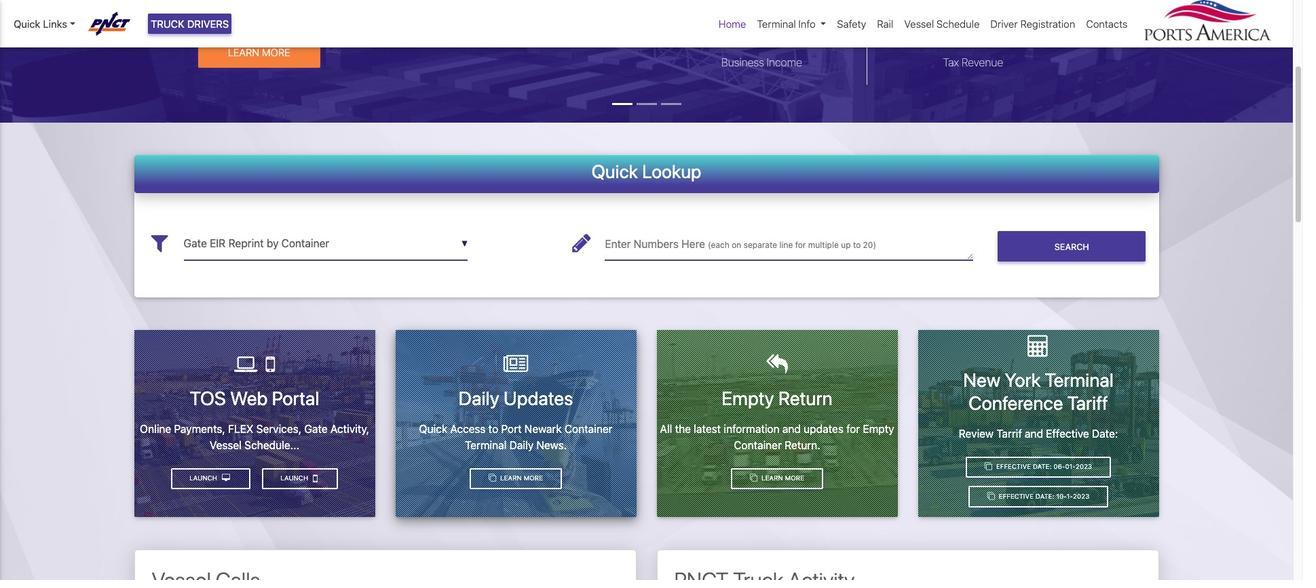 Task type: vqa. For each thing, say whether or not it's contained in the screenshot.
the topmost vessel
yes



Task type: describe. For each thing, give the bounding box(es) containing it.
container inside all the latest information and updates for empty container return.
[[734, 440, 782, 452]]

mobile image
[[313, 474, 317, 484]]

activity,
[[330, 423, 369, 435]]

contacts link
[[1081, 11, 1133, 37]]

truck drivers link
[[148, 14, 232, 34]]

conference
[[969, 392, 1063, 415]]

2 launch link from the left
[[171, 469, 251, 490]]

desktop image
[[222, 475, 230, 483]]

review
[[959, 428, 994, 440]]

newark
[[524, 423, 562, 435]]

learn more link for return
[[731, 469, 823, 490]]

container inside quick access to port newark container terminal daily news.
[[565, 423, 613, 435]]

gate
[[304, 423, 328, 435]]

effective
[[1046, 428, 1089, 440]]

rail link
[[872, 11, 899, 37]]

vessel schedule link
[[899, 11, 985, 37]]

business
[[721, 56, 764, 68]]

updates
[[503, 388, 573, 410]]

flex
[[228, 423, 253, 435]]

empty return
[[722, 388, 833, 410]]

registration
[[1020, 18, 1075, 30]]

$364
[[922, 15, 988, 49]]

$364 million
[[922, 15, 1024, 49]]

truck
[[151, 18, 185, 30]]

quick access to port newark container terminal daily news.
[[419, 423, 613, 452]]

up
[[841, 240, 851, 250]]

billion
[[786, 19, 814, 32]]

online
[[140, 423, 171, 435]]

review tarrif and effective date:
[[959, 428, 1118, 440]]

revenue
[[962, 56, 1003, 68]]

latest
[[694, 423, 721, 435]]

learn more button
[[198, 37, 320, 68]]

safety
[[837, 18, 866, 30]]

learn more link for updates
[[470, 469, 562, 490]]

business income
[[721, 56, 802, 68]]

line
[[779, 240, 793, 250]]

driver registration link
[[985, 11, 1081, 37]]

0 vertical spatial daily
[[459, 388, 499, 410]]

tos
[[190, 388, 226, 410]]

terminal info
[[757, 18, 816, 30]]

york
[[1005, 369, 1041, 392]]

vessel inside online payments, flex services, gate activity, vessel schedule...
[[210, 440, 242, 452]]

quick for quick lookup
[[592, 161, 638, 182]]

for inside all the latest information and updates for empty container return.
[[846, 423, 860, 435]]

enter numbers here (each on separate line for multiple up to 20)
[[605, 238, 876, 250]]

0 horizontal spatial empty
[[722, 388, 774, 410]]

more inside button
[[262, 46, 290, 58]]

learn more for empty return
[[760, 475, 804, 483]]

new
[[963, 369, 1001, 392]]

learn for daily
[[500, 475, 522, 483]]

info
[[798, 18, 816, 30]]

tax revenue
[[943, 56, 1003, 68]]

launch for mobile image
[[280, 475, 310, 483]]

tarrif
[[997, 428, 1022, 440]]

1 horizontal spatial and
[[1025, 428, 1043, 440]]

rail
[[877, 18, 893, 30]]

million
[[994, 19, 1024, 32]]

services,
[[256, 423, 301, 435]]



Task type: locate. For each thing, give the bounding box(es) containing it.
2 vertical spatial quick
[[419, 423, 447, 435]]

terminal down access
[[465, 440, 507, 452]]

clone image
[[985, 464, 992, 471], [750, 475, 758, 483], [987, 493, 995, 501]]

quick inside quick access to port newark container terminal daily news.
[[419, 423, 447, 435]]

1 horizontal spatial terminal
[[757, 18, 796, 30]]

to right up
[[853, 240, 861, 250]]

0 vertical spatial quick
[[14, 18, 40, 30]]

updates
[[804, 423, 844, 435]]

for inside enter numbers here (each on separate line for multiple up to 20)
[[795, 240, 806, 250]]

more for empty return
[[785, 475, 804, 483]]

home link
[[713, 11, 752, 37]]

for right updates
[[846, 423, 860, 435]]

for right line
[[795, 240, 806, 250]]

0 horizontal spatial vessel
[[210, 440, 242, 452]]

and inside all the latest information and updates for empty container return.
[[782, 423, 801, 435]]

▼
[[461, 239, 468, 249]]

1 vertical spatial quick
[[592, 161, 638, 182]]

and right tarrif on the right of page
[[1025, 428, 1043, 440]]

daily inside quick access to port newark container terminal daily news.
[[509, 440, 534, 452]]

1 vertical spatial vessel
[[210, 440, 242, 452]]

welcome to port newmark container terminal image
[[0, 0, 1293, 199]]

0 horizontal spatial for
[[795, 240, 806, 250]]

0 horizontal spatial launch
[[189, 475, 219, 483]]

1 horizontal spatial quick
[[419, 423, 447, 435]]

terminal up tariff
[[1045, 369, 1114, 392]]

quick for quick access to port newark container terminal daily news.
[[419, 423, 447, 435]]

0 vertical spatial terminal
[[757, 18, 796, 30]]

safety link
[[832, 11, 872, 37]]

0 horizontal spatial terminal
[[465, 440, 507, 452]]

contacts
[[1086, 18, 1128, 30]]

1 horizontal spatial launch
[[280, 475, 310, 483]]

learn more link down all the latest information and updates for empty container return.
[[731, 469, 823, 490]]

to inside enter numbers here (each on separate line for multiple up to 20)
[[853, 240, 861, 250]]

0 horizontal spatial quick
[[14, 18, 40, 30]]

terminal left info
[[757, 18, 796, 30]]

container
[[565, 423, 613, 435], [734, 440, 782, 452]]

launch link down the schedule...
[[262, 469, 338, 490]]

to
[[853, 240, 861, 250], [488, 423, 498, 435]]

0 horizontal spatial more
[[262, 46, 290, 58]]

new york terminal conference tariff
[[963, 369, 1114, 415]]

launch for desktop image
[[189, 475, 219, 483]]

here
[[682, 238, 705, 250]]

port
[[501, 423, 522, 435]]

learn
[[228, 46, 259, 58], [500, 475, 522, 483], [762, 475, 783, 483]]

quick for quick links
[[14, 18, 40, 30]]

quick left "lookup"
[[592, 161, 638, 182]]

$3.25
[[710, 15, 780, 49]]

launch
[[280, 475, 310, 483], [189, 475, 219, 483]]

2 horizontal spatial learn more
[[760, 475, 804, 483]]

1 horizontal spatial learn more
[[498, 475, 543, 483]]

quick links
[[14, 18, 67, 30]]

all
[[660, 423, 672, 435]]

0 vertical spatial for
[[795, 240, 806, 250]]

launch link down payments,
[[171, 469, 251, 490]]

learn more link down quick access to port newark container terminal daily news.
[[470, 469, 562, 490]]

1 horizontal spatial container
[[734, 440, 782, 452]]

launch link
[[262, 469, 338, 490], [171, 469, 251, 490]]

driver registration
[[990, 18, 1075, 30]]

and up return.
[[782, 423, 801, 435]]

empty right updates
[[863, 423, 894, 435]]

terminal
[[757, 18, 796, 30], [1045, 369, 1114, 392], [465, 440, 507, 452]]

schedule
[[937, 18, 980, 30]]

launch left mobile image
[[280, 475, 310, 483]]

daily down port
[[509, 440, 534, 452]]

0 vertical spatial vessel
[[904, 18, 934, 30]]

1 vertical spatial clone image
[[750, 475, 758, 483]]

1 vertical spatial daily
[[509, 440, 534, 452]]

return.
[[785, 440, 820, 452]]

1 horizontal spatial learn more link
[[731, 469, 823, 490]]

learn inside learn more button
[[228, 46, 259, 58]]

container down "information"
[[734, 440, 782, 452]]

terminal inside quick access to port newark container terminal daily news.
[[465, 440, 507, 452]]

2 horizontal spatial terminal
[[1045, 369, 1114, 392]]

vessel down flex
[[210, 440, 242, 452]]

quick lookup
[[592, 161, 701, 182]]

separate
[[744, 240, 777, 250]]

learn more right clone image on the bottom left of page
[[498, 475, 543, 483]]

1 vertical spatial to
[[488, 423, 498, 435]]

1 vertical spatial container
[[734, 440, 782, 452]]

schedule...
[[244, 440, 299, 452]]

1 launch link from the left
[[262, 469, 338, 490]]

income
[[767, 56, 802, 68]]

empty inside all the latest information and updates for empty container return.
[[863, 423, 894, 435]]

0 horizontal spatial launch link
[[171, 469, 251, 490]]

the
[[675, 423, 691, 435]]

terminal info link
[[752, 11, 832, 37]]

clone image for new york terminal conference tariff
[[985, 464, 992, 471]]

information
[[724, 423, 780, 435]]

quick left access
[[419, 423, 447, 435]]

(each
[[708, 240, 729, 250]]

0 horizontal spatial daily
[[459, 388, 499, 410]]

empty
[[722, 388, 774, 410], [863, 423, 894, 435]]

daily updates
[[459, 388, 573, 410]]

web
[[230, 388, 268, 410]]

clone image for empty return
[[750, 475, 758, 483]]

None text field
[[184, 228, 468, 261]]

quick links link
[[14, 16, 75, 32]]

online payments, flex services, gate activity, vessel schedule...
[[140, 423, 369, 452]]

2 launch from the left
[[189, 475, 219, 483]]

news.
[[536, 440, 567, 452]]

empty up "information"
[[722, 388, 774, 410]]

access
[[450, 423, 486, 435]]

1 vertical spatial for
[[846, 423, 860, 435]]

1 horizontal spatial to
[[853, 240, 861, 250]]

vessel
[[904, 18, 934, 30], [210, 440, 242, 452]]

learn more for daily updates
[[498, 475, 543, 483]]

None text field
[[605, 228, 973, 261]]

2 vertical spatial clone image
[[987, 493, 995, 501]]

driver
[[990, 18, 1018, 30]]

clone image
[[489, 475, 496, 483]]

container up news.
[[565, 423, 613, 435]]

1 launch from the left
[[280, 475, 310, 483]]

learn more inside button
[[228, 46, 290, 58]]

0 horizontal spatial to
[[488, 423, 498, 435]]

learn more down drivers
[[228, 46, 290, 58]]

daily
[[459, 388, 499, 410], [509, 440, 534, 452]]

quick left 'links'
[[14, 18, 40, 30]]

more for daily updates
[[524, 475, 543, 483]]

2 horizontal spatial more
[[785, 475, 804, 483]]

drivers
[[187, 18, 229, 30]]

0 vertical spatial empty
[[722, 388, 774, 410]]

0 horizontal spatial container
[[565, 423, 613, 435]]

date:
[[1092, 428, 1118, 440]]

lookup
[[642, 161, 701, 182]]

1 horizontal spatial launch link
[[262, 469, 338, 490]]

home
[[719, 18, 746, 30]]

0 vertical spatial clone image
[[985, 464, 992, 471]]

1 horizontal spatial vessel
[[904, 18, 934, 30]]

portal
[[272, 388, 319, 410]]

all the latest information and updates for empty container return.
[[660, 423, 894, 452]]

1 horizontal spatial daily
[[509, 440, 534, 452]]

launch left desktop image
[[189, 475, 219, 483]]

0 horizontal spatial learn more link
[[470, 469, 562, 490]]

1 horizontal spatial for
[[846, 423, 860, 435]]

terminal inside new york terminal conference tariff
[[1045, 369, 1114, 392]]

1 learn more link from the left
[[470, 469, 562, 490]]

1 vertical spatial terminal
[[1045, 369, 1114, 392]]

to inside quick access to port newark container terminal daily news.
[[488, 423, 498, 435]]

2 vertical spatial terminal
[[465, 440, 507, 452]]

truck drivers
[[151, 18, 229, 30]]

payments,
[[174, 423, 225, 435]]

tariff
[[1067, 392, 1108, 415]]

for
[[795, 240, 806, 250], [846, 423, 860, 435]]

multiple
[[808, 240, 839, 250]]

learn down all the latest information and updates for empty container return.
[[762, 475, 783, 483]]

enter
[[605, 238, 631, 250]]

links
[[43, 18, 67, 30]]

2 learn more link from the left
[[731, 469, 823, 490]]

learn more link
[[470, 469, 562, 490], [731, 469, 823, 490]]

learn for empty
[[762, 475, 783, 483]]

learn right clone image on the bottom left of page
[[500, 475, 522, 483]]

on
[[732, 240, 741, 250]]

1 horizontal spatial learn
[[500, 475, 522, 483]]

learn more down return.
[[760, 475, 804, 483]]

learn down drivers
[[228, 46, 259, 58]]

to left port
[[488, 423, 498, 435]]

return
[[778, 388, 833, 410]]

daily up access
[[459, 388, 499, 410]]

vessel right rail at the top right
[[904, 18, 934, 30]]

tax
[[943, 56, 959, 68]]

numbers
[[634, 238, 679, 250]]

$3.25 billion
[[710, 15, 814, 49]]

0 horizontal spatial learn more
[[228, 46, 290, 58]]

vessel schedule
[[904, 18, 980, 30]]

0 vertical spatial to
[[853, 240, 861, 250]]

2 horizontal spatial learn
[[762, 475, 783, 483]]

1 vertical spatial empty
[[863, 423, 894, 435]]

2 horizontal spatial quick
[[592, 161, 638, 182]]

20)
[[863, 240, 876, 250]]

0 horizontal spatial learn
[[228, 46, 259, 58]]

and
[[782, 423, 801, 435], [1025, 428, 1043, 440]]

0 vertical spatial container
[[565, 423, 613, 435]]

0 horizontal spatial and
[[782, 423, 801, 435]]

more
[[262, 46, 290, 58], [524, 475, 543, 483], [785, 475, 804, 483]]

1 horizontal spatial more
[[524, 475, 543, 483]]

learn more
[[228, 46, 290, 58], [498, 475, 543, 483], [760, 475, 804, 483]]

quick
[[14, 18, 40, 30], [592, 161, 638, 182], [419, 423, 447, 435]]

1 horizontal spatial empty
[[863, 423, 894, 435]]

tos web portal
[[190, 388, 319, 410]]



